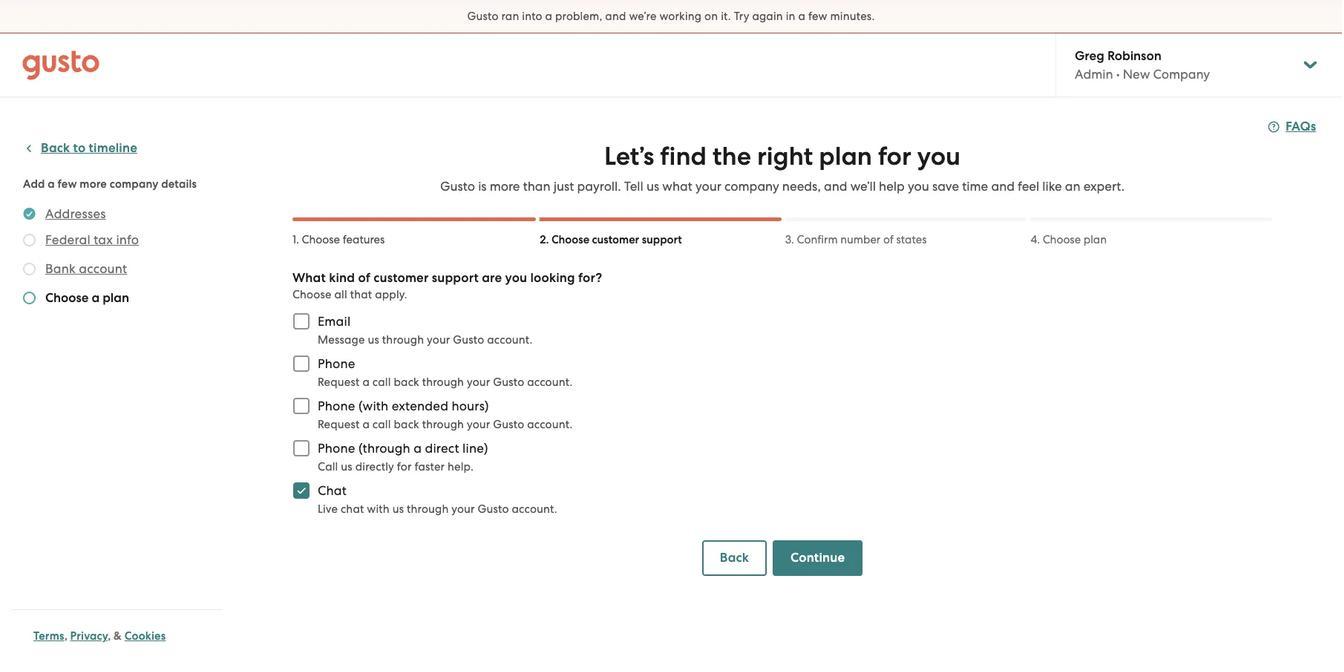 Task type: locate. For each thing, give the bounding box(es) containing it.
1 vertical spatial phone
[[318, 399, 355, 414]]

check image up check icon
[[23, 263, 36, 275]]

of for kind
[[358, 270, 371, 286]]

1 check image from the top
[[23, 234, 36, 247]]

cookies
[[125, 630, 166, 643]]

0 horizontal spatial ,
[[64, 630, 67, 643]]

back to timeline
[[41, 140, 137, 156]]

0 horizontal spatial more
[[80, 177, 107, 191]]

your
[[696, 179, 722, 194], [427, 333, 450, 347], [467, 376, 490, 389], [467, 418, 490, 431], [452, 503, 475, 516]]

1 request a call back through your gusto account. from the top
[[318, 376, 573, 389]]

2 horizontal spatial plan
[[1084, 233, 1107, 247]]

cookies button
[[125, 627, 166, 645]]

and left we'll
[[824, 179, 848, 194]]

help.
[[448, 460, 474, 474]]

0 horizontal spatial back
[[41, 140, 70, 156]]

back for phone (with extended hours)
[[394, 418, 419, 431]]

0 vertical spatial back
[[41, 140, 70, 156]]

0 vertical spatial phone
[[318, 356, 355, 371]]

2 request a call back through your gusto account. from the top
[[318, 418, 573, 431]]

support left are
[[432, 270, 479, 286]]

choose inside what kind of customer support are you looking for? choose all that apply.
[[293, 288, 332, 301]]

for down phone (through a direct line)
[[397, 460, 412, 474]]

all
[[335, 288, 347, 301]]

and left feel
[[992, 179, 1015, 194]]

0 vertical spatial of
[[884, 233, 894, 247]]

what
[[663, 179, 693, 194]]

0 horizontal spatial of
[[358, 270, 371, 286]]

request a call back through your gusto account.
[[318, 376, 573, 389], [318, 418, 573, 431]]

request up (with
[[318, 376, 360, 389]]

company down timeline
[[110, 177, 159, 191]]

0 vertical spatial request
[[318, 376, 360, 389]]

directly
[[355, 460, 394, 474]]

of up "that"
[[358, 270, 371, 286]]

plan up we'll
[[819, 141, 872, 172]]

1 vertical spatial for
[[397, 460, 412, 474]]

customer up apply.
[[374, 270, 429, 286]]

company inside let's find the right plan for you gusto is more than just payroll. tell us what your company needs, and we'll help you save time and feel like an expert.
[[725, 179, 779, 194]]

your down hours)
[[467, 418, 490, 431]]

0 vertical spatial plan
[[819, 141, 872, 172]]

back for phone
[[394, 376, 419, 389]]

with
[[367, 503, 390, 516]]

2 horizontal spatial and
[[992, 179, 1015, 194]]

you right help
[[908, 179, 929, 194]]

0 vertical spatial you
[[918, 141, 961, 172]]

choose inside list
[[45, 290, 89, 306]]

2 check image from the top
[[23, 263, 36, 275]]

you up save
[[918, 141, 961, 172]]

bank account
[[45, 261, 127, 276]]

1 vertical spatial of
[[358, 270, 371, 286]]

chat
[[341, 503, 364, 516]]

check image
[[23, 234, 36, 247], [23, 263, 36, 275]]

plan inside list
[[103, 290, 129, 306]]

call us directly for faster help.
[[318, 460, 474, 474]]

right
[[757, 141, 813, 172]]

back for back to timeline
[[41, 140, 70, 156]]

of left states
[[884, 233, 894, 247]]

us right call
[[341, 460, 353, 474]]

a
[[545, 10, 553, 23], [799, 10, 806, 23], [48, 177, 55, 191], [92, 290, 100, 306], [363, 376, 370, 389], [363, 418, 370, 431], [414, 441, 422, 456]]

,
[[64, 630, 67, 643], [108, 630, 111, 643]]

in
[[786, 10, 796, 23]]

than
[[523, 179, 551, 194]]

2 back from the top
[[394, 418, 419, 431]]

1 vertical spatial few
[[58, 177, 77, 191]]

2 vertical spatial you
[[505, 270, 527, 286]]

account.
[[487, 333, 533, 347], [527, 376, 573, 389], [527, 418, 573, 431], [512, 503, 557, 516]]

1 request from the top
[[318, 376, 360, 389]]

0 horizontal spatial support
[[432, 270, 479, 286]]

0 horizontal spatial for
[[397, 460, 412, 474]]

back down phone (with extended hours) on the left of the page
[[394, 418, 419, 431]]

continue
[[791, 550, 845, 566]]

a down 'account'
[[92, 290, 100, 306]]

1 horizontal spatial more
[[490, 179, 520, 194]]

new
[[1123, 67, 1150, 82]]

1 horizontal spatial back
[[720, 550, 749, 566]]

tell
[[624, 179, 644, 194]]

2 request from the top
[[318, 418, 360, 431]]

choose for choose customer support
[[552, 233, 590, 247]]

few
[[809, 10, 828, 23], [58, 177, 77, 191]]

1 call from the top
[[373, 376, 391, 389]]

choose down what at the top of the page
[[293, 288, 332, 301]]

faqs
[[1286, 119, 1317, 134]]

2 vertical spatial phone
[[318, 441, 355, 456]]

1 horizontal spatial support
[[642, 233, 682, 247]]

account. for phone (with extended hours)
[[527, 418, 573, 431]]

through down faster
[[407, 503, 449, 516]]

plan down expert.
[[1084, 233, 1107, 247]]

working
[[660, 10, 702, 23]]

choose plan
[[1043, 233, 1107, 247]]

1 vertical spatial request
[[318, 418, 360, 431]]

your down what kind of customer support are you looking for? choose all that apply. at the left top of page
[[427, 333, 450, 347]]

1 vertical spatial plan
[[1084, 233, 1107, 247]]

(through
[[359, 441, 411, 456]]

plan
[[819, 141, 872, 172], [1084, 233, 1107, 247], [103, 290, 129, 306]]

1 vertical spatial check image
[[23, 263, 36, 275]]

1 vertical spatial customer
[[374, 270, 429, 286]]

0 horizontal spatial plan
[[103, 290, 129, 306]]

you right are
[[505, 270, 527, 286]]

1 horizontal spatial company
[[725, 179, 779, 194]]

0 horizontal spatial few
[[58, 177, 77, 191]]

line)
[[463, 441, 488, 456]]

1 vertical spatial support
[[432, 270, 479, 286]]

confirm number of states
[[797, 233, 927, 247]]

2 phone from the top
[[318, 399, 355, 414]]

company down the
[[725, 179, 779, 194]]

your right what
[[696, 179, 722, 194]]

call up (with
[[373, 376, 391, 389]]

plan down 'account'
[[103, 290, 129, 306]]

request a call back through your gusto account. up direct
[[318, 418, 573, 431]]

and left we're
[[605, 10, 626, 23]]

through for phone
[[422, 376, 464, 389]]

2 , from the left
[[108, 630, 111, 643]]

0 horizontal spatial customer
[[374, 270, 429, 286]]

request down (with
[[318, 418, 360, 431]]

home image
[[22, 50, 100, 80]]

through
[[382, 333, 424, 347], [422, 376, 464, 389], [422, 418, 464, 431], [407, 503, 449, 516]]

greg
[[1075, 48, 1105, 64]]

request a call back through your gusto account. for phone (with extended hours)
[[318, 418, 573, 431]]

confirm
[[797, 233, 838, 247]]

2 vertical spatial plan
[[103, 290, 129, 306]]

faster
[[415, 460, 445, 474]]

for?
[[578, 270, 602, 286]]

, left privacy on the bottom left
[[64, 630, 67, 643]]

1 horizontal spatial ,
[[108, 630, 111, 643]]

your up hours)
[[467, 376, 490, 389]]

bank account button
[[45, 260, 127, 278]]

support down what
[[642, 233, 682, 247]]

more up addresses
[[80, 177, 107, 191]]

phone down message
[[318, 356, 355, 371]]

check image for federal
[[23, 234, 36, 247]]

let's find the right plan for you gusto is more than just payroll. tell us what your company needs, and we'll help you save time and feel like an expert.
[[440, 141, 1125, 194]]

1 horizontal spatial and
[[824, 179, 848, 194]]

your down help.
[[452, 503, 475, 516]]

company
[[1154, 67, 1210, 82]]

back for back
[[720, 550, 749, 566]]

addresses button
[[45, 205, 106, 223]]

call for phone (with extended hours)
[[373, 418, 391, 431]]

account
[[79, 261, 127, 276]]

feel
[[1018, 179, 1040, 194]]

more right is
[[490, 179, 520, 194]]

robinson
[[1108, 48, 1162, 64]]

1 horizontal spatial plan
[[819, 141, 872, 172]]

0 vertical spatial request a call back through your gusto account.
[[318, 376, 573, 389]]

your for phone
[[467, 376, 490, 389]]

, left &
[[108, 630, 111, 643]]

customer
[[592, 233, 639, 247], [374, 270, 429, 286]]

1 back from the top
[[394, 376, 419, 389]]

few up the addresses button
[[58, 177, 77, 191]]

0 vertical spatial back
[[394, 376, 419, 389]]

privacy
[[70, 630, 108, 643]]

phone (with extended hours)
[[318, 399, 489, 414]]

is
[[478, 179, 487, 194]]

0 vertical spatial few
[[809, 10, 828, 23]]

1 horizontal spatial customer
[[592, 233, 639, 247]]

of for number
[[884, 233, 894, 247]]

we're
[[629, 10, 657, 23]]

terms link
[[33, 630, 64, 643]]

hours)
[[452, 399, 489, 414]]

through up extended
[[422, 376, 464, 389]]

faqs button
[[1268, 118, 1317, 136]]

customer up for?
[[592, 233, 639, 247]]

0 vertical spatial for
[[878, 141, 912, 172]]

phone for phone (through a direct line)
[[318, 441, 355, 456]]

0 vertical spatial check image
[[23, 234, 36, 247]]

choose down like
[[1043, 233, 1081, 247]]

call for phone
[[373, 376, 391, 389]]

you inside what kind of customer support are you looking for? choose all that apply.
[[505, 270, 527, 286]]

account. for chat
[[512, 503, 557, 516]]

call
[[318, 460, 338, 474]]

for up help
[[878, 141, 912, 172]]

gusto
[[467, 10, 499, 23], [440, 179, 475, 194], [453, 333, 484, 347], [493, 376, 524, 389], [493, 418, 524, 431], [478, 503, 509, 516]]

a inside list
[[92, 290, 100, 306]]

request
[[318, 376, 360, 389], [318, 418, 360, 431]]

find
[[660, 141, 707, 172]]

1 horizontal spatial of
[[884, 233, 894, 247]]

the
[[713, 141, 751, 172]]

1 vertical spatial back
[[394, 418, 419, 431]]

phone
[[318, 356, 355, 371], [318, 399, 355, 414], [318, 441, 355, 456]]

gusto inside let's find the right plan for you gusto is more than just payroll. tell us what your company needs, and we'll help you save time and feel like an expert.
[[440, 179, 475, 194]]

more inside let's find the right plan for you gusto is more than just payroll. tell us what your company needs, and we'll help you save time and feel like an expert.
[[490, 179, 520, 194]]

1 vertical spatial request a call back through your gusto account.
[[318, 418, 573, 431]]

message us through your gusto account.
[[318, 333, 533, 347]]

0 vertical spatial call
[[373, 376, 391, 389]]

1 phone from the top
[[318, 356, 355, 371]]

1 vertical spatial back
[[720, 550, 749, 566]]

Phone (through a direct line) checkbox
[[285, 432, 318, 465]]

are
[[482, 270, 502, 286]]

us
[[647, 179, 660, 194], [368, 333, 379, 347], [341, 460, 353, 474], [393, 503, 404, 516]]

a right the in
[[799, 10, 806, 23]]

3 phone from the top
[[318, 441, 355, 456]]

choose for choose plan
[[1043, 233, 1081, 247]]

what
[[293, 270, 326, 286]]

number
[[841, 233, 881, 247]]

choose
[[302, 233, 340, 247], [552, 233, 590, 247], [1043, 233, 1081, 247], [293, 288, 332, 301], [45, 290, 89, 306]]

through up direct
[[422, 418, 464, 431]]

0 horizontal spatial and
[[605, 10, 626, 23]]

few right the in
[[809, 10, 828, 23]]

choose down bank
[[45, 290, 89, 306]]

request a call back through your gusto account. up extended
[[318, 376, 573, 389]]

choose a plan list
[[23, 205, 217, 310]]

needs,
[[783, 179, 821, 194]]

gusto ran into a problem, and we're working on it. try again in a few minutes.
[[467, 10, 875, 23]]

states
[[897, 233, 927, 247]]

a right add at the left top of page
[[48, 177, 55, 191]]

1 horizontal spatial for
[[878, 141, 912, 172]]

us right tell on the top left of page
[[647, 179, 660, 194]]

more
[[80, 177, 107, 191], [490, 179, 520, 194]]

phone left (with
[[318, 399, 355, 414]]

call
[[373, 376, 391, 389], [373, 418, 391, 431]]

choose up looking
[[552, 233, 590, 247]]

0 vertical spatial customer
[[592, 233, 639, 247]]

call down (with
[[373, 418, 391, 431]]

phone up call
[[318, 441, 355, 456]]

check image down circle check icon
[[23, 234, 36, 247]]

add
[[23, 177, 45, 191]]

2 call from the top
[[373, 418, 391, 431]]

and
[[605, 10, 626, 23], [824, 179, 848, 194], [992, 179, 1015, 194]]

back up phone (with extended hours) on the left of the page
[[394, 376, 419, 389]]

1 vertical spatial call
[[373, 418, 391, 431]]

choose up what at the top of the page
[[302, 233, 340, 247]]

of inside what kind of customer support are you looking for? choose all that apply.
[[358, 270, 371, 286]]



Task type: describe. For each thing, give the bounding box(es) containing it.
your for phone (with extended hours)
[[467, 418, 490, 431]]

Phone (with extended hours) checkbox
[[285, 390, 318, 423]]

(with
[[359, 399, 389, 414]]

apply.
[[375, 288, 407, 301]]

back button
[[702, 541, 767, 576]]

terms
[[33, 630, 64, 643]]

a up (with
[[363, 376, 370, 389]]

choose features
[[302, 233, 385, 247]]

choose a plan
[[45, 290, 129, 306]]

admin
[[1075, 67, 1114, 82]]

federal tax info
[[45, 232, 139, 247]]

support inside what kind of customer support are you looking for? choose all that apply.
[[432, 270, 479, 286]]

chat
[[318, 483, 347, 498]]

into
[[522, 10, 543, 23]]

through down apply.
[[382, 333, 424, 347]]

you for are
[[505, 270, 527, 286]]

0 vertical spatial support
[[642, 233, 682, 247]]

payroll.
[[577, 179, 621, 194]]

•
[[1117, 67, 1120, 82]]

greg robinson admin • new company
[[1075, 48, 1210, 82]]

email
[[318, 314, 351, 329]]

live
[[318, 503, 338, 516]]

kind
[[329, 270, 355, 286]]

through for chat
[[407, 503, 449, 516]]

details
[[161, 177, 197, 191]]

looking
[[531, 270, 575, 286]]

try
[[734, 10, 750, 23]]

request a call back through your gusto account. for phone
[[318, 376, 573, 389]]

choose for choose a plan
[[45, 290, 89, 306]]

like
[[1043, 179, 1062, 194]]

us right with
[[393, 503, 404, 516]]

a up faster
[[414, 441, 422, 456]]

choose for choose features
[[302, 233, 340, 247]]

on
[[705, 10, 718, 23]]

save
[[933, 179, 959, 194]]

an
[[1065, 179, 1081, 194]]

a down (with
[[363, 418, 370, 431]]

that
[[350, 288, 372, 301]]

you for for
[[918, 141, 961, 172]]

Phone checkbox
[[285, 348, 318, 380]]

extended
[[392, 399, 449, 414]]

circle check image
[[23, 205, 36, 223]]

problem,
[[555, 10, 603, 23]]

account. for phone
[[527, 376, 573, 389]]

through for phone (with extended hours)
[[422, 418, 464, 431]]

your for chat
[[452, 503, 475, 516]]

it.
[[721, 10, 731, 23]]

choose customer support
[[552, 233, 682, 247]]

again
[[752, 10, 783, 23]]

phone for phone (with extended hours)
[[318, 399, 355, 414]]

to
[[73, 140, 86, 156]]

check image
[[23, 292, 36, 304]]

1 vertical spatial you
[[908, 179, 929, 194]]

Chat checkbox
[[285, 474, 318, 507]]

terms , privacy , & cookies
[[33, 630, 166, 643]]

phone for phone
[[318, 356, 355, 371]]

us right message
[[368, 333, 379, 347]]

direct
[[425, 441, 459, 456]]

customer inside what kind of customer support are you looking for? choose all that apply.
[[374, 270, 429, 286]]

message
[[318, 333, 365, 347]]

0 horizontal spatial company
[[110, 177, 159, 191]]

your inside let's find the right plan for you gusto is more than just payroll. tell us what your company needs, and we'll help you save time and feel like an expert.
[[696, 179, 722, 194]]

a right "into"
[[545, 10, 553, 23]]

timeline
[[89, 140, 137, 156]]

request for phone (with extended hours)
[[318, 418, 360, 431]]

ran
[[502, 10, 519, 23]]

time
[[962, 179, 989, 194]]

privacy link
[[70, 630, 108, 643]]

&
[[114, 630, 122, 643]]

1 , from the left
[[64, 630, 67, 643]]

bank
[[45, 261, 76, 276]]

back to timeline button
[[23, 140, 137, 157]]

expert.
[[1084, 179, 1125, 194]]

what kind of customer support are you looking for? choose all that apply.
[[293, 270, 602, 301]]

check image for bank
[[23, 263, 36, 275]]

addresses
[[45, 206, 106, 221]]

just
[[554, 179, 574, 194]]

let's
[[604, 141, 654, 172]]

federal
[[45, 232, 90, 247]]

live chat with us through your gusto account.
[[318, 503, 557, 516]]

we'll
[[851, 179, 876, 194]]

features
[[343, 233, 385, 247]]

federal tax info button
[[45, 231, 139, 249]]

Email checkbox
[[285, 305, 318, 338]]

info
[[116, 232, 139, 247]]

us inside let's find the right plan for you gusto is more than just payroll. tell us what your company needs, and we'll help you save time and feel like an expert.
[[647, 179, 660, 194]]

minutes.
[[831, 10, 875, 23]]

request for phone
[[318, 376, 360, 389]]

plan inside let's find the right plan for you gusto is more than just payroll. tell us what your company needs, and we'll help you save time and feel like an expert.
[[819, 141, 872, 172]]

help
[[879, 179, 905, 194]]

add a few more company details
[[23, 177, 197, 191]]

1 horizontal spatial few
[[809, 10, 828, 23]]

tax
[[94, 232, 113, 247]]

for inside let's find the right plan for you gusto is more than just payroll. tell us what your company needs, and we'll help you save time and feel like an expert.
[[878, 141, 912, 172]]



Task type: vqa. For each thing, say whether or not it's contained in the screenshot.
The 'To'
yes



